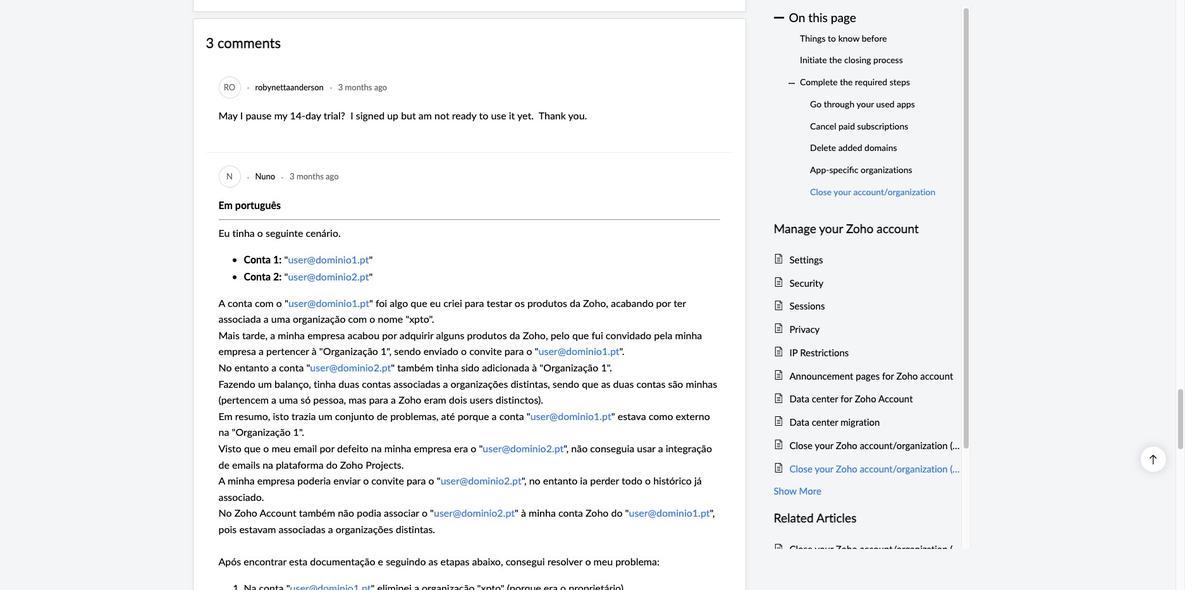 Task type: describe. For each thing, give the bounding box(es) containing it.
manage your zoho account heading
[[774, 219, 961, 239]]

ip restrictions
[[790, 346, 849, 359]]

migration
[[841, 416, 880, 429]]

no entanto a conta " user@dominio2.pt " também tinha sido adicionada à "organização 1". fazendo um balanço, tinha duas contas associadas a organizações distintas, sendo que as duas contas são minhas (pertencem a uma só pessoa, mas para a zoho eram dois users distinctos).
[[219, 361, 717, 407]]

steps
[[890, 76, 910, 88]]

podia
[[357, 507, 381, 521]]

minhas
[[686, 377, 717, 391]]

" foi algo que eu criei para testar os produtos da zoho, acabando por ter associada a uma organização com o nome "xpto".
[[219, 296, 686, 326]]

problema:
[[616, 555, 660, 569]]

o down resumo,
[[263, 442, 269, 456]]

1 vertical spatial um
[[319, 410, 332, 424]]

nuno link
[[255, 170, 275, 183]]

zoho inside no entanto a conta " user@dominio2.pt " também tinha sido adicionada à "organização 1". fazendo um balanço, tinha duas contas associadas a organizações distintas, sendo que as duas contas são minhas (pertencem a uma só pessoa, mas para a zoho eram dois users distinctos).
[[399, 394, 422, 407]]

months for nuno
[[297, 171, 324, 182]]

ago for robynettaanderson
[[374, 81, 387, 93]]

user@dominio2.pt inside conta 1: " user@dominio1.pt " conta 2: " user@dominio2.pt "
[[288, 270, 369, 284]]

account/organization inside 'link'
[[854, 186, 936, 198]]

porque
[[458, 410, 489, 424]]

your left used
[[857, 98, 874, 110]]

externo
[[676, 410, 710, 424]]

1 horizontal spatial account
[[879, 393, 913, 406]]

e
[[378, 555, 383, 569]]

user@dominio1.pt down fui
[[539, 345, 620, 359]]

o right resolver
[[585, 555, 591, 569]]

trazia
[[292, 410, 316, 424]]

zoho down the articles
[[836, 544, 858, 556]]

2 vertical spatial por
[[320, 442, 335, 456]]

1 vertical spatial na
[[371, 442, 382, 456]]

security
[[790, 277, 824, 289]]

também inside no entanto a conta " user@dominio2.pt " também tinha sido adicionada à "organização 1". fazendo um balanço, tinha duas contas associadas a organizações distintas, sendo que as duas contas são minhas (pertencem a uma só pessoa, mas para a zoho eram dois users distinctos).
[[397, 361, 434, 375]]

etapas
[[441, 555, 470, 569]]

mas
[[349, 394, 366, 407]]

adquirir
[[400, 329, 434, 343]]

produtos for os
[[527, 296, 567, 310]]

related articles heading
[[774, 509, 961, 529]]

user@dominio2.pt link for a minha empresa poderia enviar o convite para o "
[[441, 474, 522, 488]]

que inside no entanto a conta " user@dominio2.pt " também tinha sido adicionada à "organização 1". fazendo um balanço, tinha duas contas associadas a organizações distintas, sendo que as duas contas são minhas (pertencem a uma só pessoa, mas para a zoho eram dois users distinctos).
[[582, 377, 599, 391]]

close your account/organization link
[[810, 181, 936, 203]]

empresa down mais
[[219, 345, 256, 359]]

my
[[274, 109, 287, 122]]

signed
[[356, 109, 385, 122]]

user@dominio1.pt link down cenário.
[[288, 253, 369, 267]]

1 contas from the left
[[362, 377, 391, 391]]

1 vertical spatial as
[[429, 555, 438, 569]]

user@dominio1.pt link down histórico
[[629, 507, 710, 521]]

account/organization for 1st close your zoho account/organization (for multi-user organizations) link from the bottom of the page
[[860, 544, 948, 556]]

sendo for que
[[553, 377, 579, 391]]

estavam
[[239, 523, 276, 537]]

announcement pages for zoho account
[[790, 370, 953, 382]]

this
[[809, 9, 828, 26]]

you.
[[568, 109, 587, 122]]

2 close your zoho account/organization (for multi-user organizations) from the top
[[790, 544, 1069, 556]]

a up the problemas,
[[391, 394, 396, 407]]

ro link
[[219, 76, 241, 98]]

o down 2:
[[276, 296, 282, 310]]

user@dominio2.pt link for no entanto a conta "
[[310, 361, 391, 375]]

1 close your zoho account/organization (for multi-user organizations) link from the top
[[790, 438, 1069, 453]]

may i pause my 14-day trial?  i signed up but am not ready to use it yet.  thank you.
[[219, 109, 587, 122]]

user@dominio2.pt up no in the bottom left of the page
[[483, 442, 564, 456]]

user@dominio2.pt link for visto que o meu email por defeito na minha empresa era o "
[[483, 442, 564, 456]]

app-specific organizations
[[810, 164, 912, 176]]

show
[[774, 485, 797, 498]]

a inside "", pois estavam associadas a organizações distintas."
[[328, 523, 333, 537]]

3 for robynettaanderson
[[338, 81, 343, 93]]

user@dominio2.pt link up a conta com o " user@dominio1.pt
[[288, 270, 369, 284]]

app-specific organizations link
[[810, 159, 912, 181]]

user@dominio2.pt down ", não conseguia usar a integração de emails na plataforma do zoho projects.
[[441, 474, 522, 488]]

1 vertical spatial convite
[[371, 474, 404, 488]]

no zoho account também não podia associar o " user@dominio2.pt " à minha conta zoho do " user@dominio1.pt
[[219, 507, 710, 521]]

specific
[[829, 164, 859, 176]]

1 i from the left
[[240, 109, 243, 122]]

things to know before
[[800, 32, 887, 44]]

zoho, for pelo
[[523, 329, 548, 343]]

seguindo
[[386, 555, 426, 569]]

zoho right pages
[[897, 370, 918, 382]]

o up 'adicionada'
[[527, 345, 532, 359]]

minha up associado.
[[228, 474, 255, 488]]

a down tarde,
[[259, 345, 264, 359]]

uma inside "" foi algo que eu criei para testar os produtos da zoho, acabando por ter associada a uma organização com o nome "xpto"."
[[271, 313, 290, 326]]

tarde,
[[242, 329, 268, 343]]

plataforma
[[276, 458, 324, 472]]

o right enviar
[[363, 474, 369, 488]]

used
[[876, 98, 895, 110]]

zoho down associado.
[[234, 507, 257, 521]]

announcement pages for zoho account link
[[790, 368, 961, 384]]

de for problemas,
[[377, 410, 388, 424]]

", for a minha empresa poderia enviar o convite para o " user@dominio2.pt
[[522, 474, 527, 488]]

2 vertical spatial tinha
[[314, 377, 336, 391]]

pause
[[246, 109, 272, 122]]

pela
[[654, 329, 673, 343]]

0 vertical spatial meu
[[272, 442, 291, 456]]

adicionada
[[482, 361, 530, 375]]

" inside " estava como externo na "organização 1".
[[611, 410, 615, 424]]

1 horizontal spatial meu
[[594, 555, 613, 569]]

entanto inside ", no entanto ia perder todo o histórico já associado.
[[543, 474, 578, 488]]

eu tinha o seguinte cenário.
[[219, 226, 341, 240]]

zoho inside ", não conseguia usar a integração de emails na plataforma do zoho projects.
[[340, 458, 363, 472]]

convidado
[[606, 329, 652, 343]]

português
[[235, 199, 281, 211]]

user@dominio1.pt down distintas, at left
[[530, 410, 611, 424]]

ter
[[674, 296, 686, 310]]

na inside ", não conseguia usar a integração de emails na plataforma do zoho projects.
[[263, 458, 273, 472]]

entanto inside no entanto a conta " user@dominio2.pt " também tinha sido adicionada à "organização 1". fazendo um balanço, tinha duas contas associadas a organizações distintas, sendo que as duas contas são minhas (pertencem a uma só pessoa, mas para a zoho eram dois users distinctos).
[[234, 361, 269, 375]]

data center migration
[[790, 416, 880, 429]]

3 months ago for nuno
[[290, 171, 339, 182]]

o left seguinte
[[257, 226, 263, 240]]

empresa left era
[[414, 442, 452, 456]]

articles
[[817, 510, 857, 527]]

um inside no entanto a conta " user@dominio2.pt " também tinha sido adicionada à "organização 1". fazendo um balanço, tinha duas contas associadas a organizações distintas, sendo que as duas contas são minhas (pertencem a uma só pessoa, mas para a zoho eram dois users distinctos).
[[258, 377, 272, 391]]

announcement
[[790, 370, 854, 382]]

alguns
[[436, 329, 465, 343]]

zoho, for acabando
[[583, 296, 608, 310]]

your down "specific"
[[834, 186, 851, 198]]

são
[[668, 377, 683, 391]]

a up the isto
[[271, 394, 276, 407]]

em português
[[219, 199, 281, 211]]

da for acabando
[[570, 296, 581, 310]]

após
[[219, 555, 241, 569]]

0 horizontal spatial account
[[260, 507, 296, 521]]

domains
[[865, 142, 897, 154]]

2 close your zoho account/organization (for multi-user organizations) link from the top
[[790, 542, 1069, 558]]

defeito
[[337, 442, 369, 456]]

0 horizontal spatial não
[[338, 507, 354, 521]]

(for for 1st close your zoho account/organization (for multi-user organizations) link from the bottom of the page
[[950, 544, 965, 556]]

" inside mais tarde, a minha empresa acabou por adquirir alguns produtos da zoho, pelo que fui convidado pela minha empresa a pertencer à "organização 1", sendo enviado o convite para o "
[[535, 345, 539, 359]]

o down ", não conseguia usar a integração de emails na plataforma do zoho projects.
[[429, 474, 434, 488]]

" inside "" foi algo que eu criei para testar os produtos da zoho, acabando por ter associada a uma organização com o nome "xpto"."
[[369, 296, 373, 310]]

delete added domains link
[[810, 137, 897, 159]]

visto que o meu email por defeito na minha empresa era o " user@dominio2.pt
[[219, 442, 564, 456]]

"xpto".
[[406, 313, 434, 326]]

use
[[491, 109, 506, 122]]

mais tarde, a minha empresa acabou por adquirir alguns produtos da zoho, pelo que fui convidado pela minha empresa a pertencer à "organização 1", sendo enviado o convite para o "
[[219, 329, 702, 359]]

associado.
[[219, 491, 264, 505]]

todo
[[622, 474, 643, 488]]

n
[[226, 171, 233, 182]]

user@dominio1.pt link for a conta com o "
[[288, 296, 369, 310]]

organizations) for 1st close your zoho account/organization (for multi-user organizations) link from the bottom of the page
[[1012, 544, 1069, 556]]

the for complete
[[840, 76, 853, 88]]

0 horizontal spatial também
[[299, 507, 335, 521]]

", for visto que o meu email por defeito na minha empresa era o " user@dominio2.pt
[[564, 442, 569, 456]]

user@dominio2.pt down ", no entanto ia perder todo o histórico já associado.
[[434, 507, 515, 521]]

app-
[[810, 164, 829, 176]]

para inside no entanto a conta " user@dominio2.pt " também tinha sido adicionada à "organização 1". fazendo um balanço, tinha duas contas associadas a organizações distintas, sendo que as duas contas são minhas (pertencem a uma só pessoa, mas para a zoho eram dois users distinctos).
[[369, 394, 388, 407]]

close for 1st close your zoho account/organization (for multi-user organizations) link from the bottom of the page
[[790, 544, 813, 556]]

subscriptions
[[857, 120, 909, 132]]

privacy
[[790, 323, 820, 336]]

conta up associada
[[228, 296, 252, 310]]

que inside mais tarde, a minha empresa acabou por adquirir alguns produtos da zoho, pelo que fui convidado pela minha empresa a pertencer à "organização 1", sendo enviado o convite para o "
[[572, 329, 589, 343]]

ago for nuno
[[326, 171, 339, 182]]

email
[[294, 442, 317, 456]]

related
[[774, 510, 814, 527]]

for for center
[[841, 393, 853, 406]]

the for initiate
[[829, 54, 842, 66]]

0 vertical spatial com
[[255, 296, 274, 310]]

zoho down data center migration
[[836, 439, 858, 452]]

à for zoho
[[521, 507, 526, 521]]

a for a minha empresa poderia enviar o convite para o " user@dominio2.pt
[[219, 474, 225, 488]]

a for a conta com o " user@dominio1.pt
[[219, 296, 225, 310]]

complete the required steps
[[800, 76, 910, 88]]

documentação
[[310, 555, 375, 569]]

cenário.
[[306, 226, 341, 240]]

user@dominio2.pt link for no zoho account também não podia associar o "
[[434, 507, 515, 521]]

show more link
[[774, 484, 822, 499]]

resolver
[[548, 555, 583, 569]]

a conta com o " user@dominio1.pt
[[219, 296, 369, 310]]

nome
[[378, 313, 403, 326]]

pessoa,
[[313, 394, 346, 407]]

usar
[[637, 442, 656, 456]]

a up eram
[[443, 377, 448, 391]]

data for data center for zoho account
[[790, 393, 810, 406]]

robynettaanderson
[[255, 81, 324, 93]]

não inside ", não conseguia usar a integração de emails na plataforma do zoho projects.
[[571, 442, 588, 456]]

things
[[800, 32, 826, 44]]

a right tarde,
[[270, 329, 275, 343]]

for for pages
[[882, 370, 894, 382]]

initiate the closing process
[[800, 54, 903, 66]]

sido
[[461, 361, 479, 375]]

empresa down organização
[[307, 329, 345, 343]]

em for em resumo, isto trazia um conjunto de problemas, até porque a conta " user@dominio1.pt
[[219, 410, 233, 424]]

restrictions
[[800, 346, 849, 359]]

associada
[[219, 313, 261, 326]]

para inside "" foi algo que eu criei para testar os produtos da zoho, acabando por ter associada a uma organização com o nome "xpto"."
[[465, 296, 484, 310]]

eram
[[424, 394, 446, 407]]

pertencer
[[266, 345, 309, 359]]

encontrar
[[244, 555, 286, 569]]

1 conta from the top
[[244, 254, 271, 266]]

histórico
[[653, 474, 692, 488]]

minha up projects.
[[384, 442, 411, 456]]

2 horizontal spatial tinha
[[436, 361, 459, 375]]

enviado
[[424, 345, 459, 359]]

problemas,
[[390, 410, 439, 424]]



Task type: vqa. For each thing, say whether or not it's contained in the screenshot.


Task type: locate. For each thing, give the bounding box(es) containing it.
1 vertical spatial close
[[790, 439, 813, 452]]

convite inside mais tarde, a minha empresa acabou por adquirir alguns produtos da zoho, pelo que fui convidado pela minha empresa a pertencer à "organização 1", sendo enviado o convite para o "
[[469, 345, 502, 359]]

0 horizontal spatial ",
[[522, 474, 527, 488]]

not
[[435, 109, 449, 122]]

complete
[[800, 76, 838, 88]]

1 vertical spatial a
[[219, 474, 225, 488]]

1 horizontal spatial tinha
[[314, 377, 336, 391]]

como
[[649, 410, 673, 424]]

0 vertical spatial convite
[[469, 345, 502, 359]]

0 horizontal spatial meu
[[272, 442, 291, 456]]

center down announcement
[[812, 393, 838, 406]]

resumo,
[[235, 410, 270, 424]]

1 vertical spatial com
[[348, 313, 367, 326]]

"organização down acabou
[[319, 345, 378, 359]]

cancel paid subscriptions link
[[810, 115, 909, 137]]

a minha empresa poderia enviar o convite para o " user@dominio2.pt
[[219, 474, 522, 488]]

por down nome
[[382, 329, 397, 343]]

user@dominio1.pt link for em resumo, isto trazia um conjunto de problemas, até porque a conta "
[[530, 410, 611, 424]]

0 vertical spatial sendo
[[394, 345, 421, 359]]

2 em from the top
[[219, 410, 233, 424]]

já
[[694, 474, 702, 488]]

zoho, inside mais tarde, a minha empresa acabou por adquirir alguns produtos da zoho, pelo que fui convidado pela minha empresa a pertencer à "organização 1", sendo enviado o convite para o "
[[523, 329, 548, 343]]

organizações inside "", pois estavam associadas a organizações distintas."
[[336, 523, 393, 537]]

account inside 'announcement pages for zoho account' link
[[921, 370, 953, 382]]

por inside "" foi algo que eu criei para testar os produtos da zoho, acabando por ter associada a uma organização com o nome "xpto"."
[[656, 296, 671, 310]]

convite up sido
[[469, 345, 502, 359]]

por left ter
[[656, 296, 671, 310]]

de down visto
[[219, 458, 230, 472]]

center down "data center for zoho account"
[[812, 416, 838, 429]]

1 vertical spatial entanto
[[543, 474, 578, 488]]

de inside ", não conseguia usar a integração de emails na plataforma do zoho projects.
[[219, 458, 230, 472]]

1 vertical spatial account
[[260, 507, 296, 521]]

minha right pela at right bottom
[[675, 329, 702, 343]]

a inside "" foi algo que eu criei para testar os produtos da zoho, acabando por ter associada a uma organização com o nome "xpto"."
[[264, 313, 269, 326]]

que up "xpto".
[[411, 296, 427, 310]]

uma inside no entanto a conta " user@dominio2.pt " também tinha sido adicionada à "organização 1". fazendo um balanço, tinha duas contas associadas a organizações distintas, sendo que as duas contas são minhas (pertencem a uma só pessoa, mas para a zoho eram dois users distinctos).
[[279, 394, 298, 407]]

0 vertical spatial ago
[[374, 81, 387, 93]]

foi
[[376, 296, 387, 310]]

integração
[[666, 442, 712, 456]]

1 horizontal spatial sendo
[[553, 377, 579, 391]]

data for data center migration
[[790, 416, 810, 429]]

sendo for enviado
[[394, 345, 421, 359]]

3 months ago
[[338, 81, 387, 93], [290, 171, 339, 182]]

1 vertical spatial produtos
[[467, 329, 507, 343]]

2 no from the top
[[219, 507, 232, 521]]

account/organization down organizations
[[854, 186, 936, 198]]

1 user from the top
[[991, 439, 1009, 452]]

your for 1st close your zoho account/organization (for multi-user organizations) link from the top
[[815, 439, 834, 452]]

initiate
[[800, 54, 827, 66]]

user@dominio2.pt link up no in the bottom left of the page
[[483, 442, 564, 456]]

do inside ", não conseguia usar a integração de emails na plataforma do zoho projects.
[[326, 458, 338, 472]]

sendo inside no entanto a conta " user@dominio2.pt " também tinha sido adicionada à "organização 1". fazendo um balanço, tinha duas contas associadas a organizações distintas, sendo que as duas contas são minhas (pertencem a uma só pessoa, mas para a zoho eram dois users distinctos).
[[553, 377, 579, 391]]

1 organizations) from the top
[[1012, 439, 1069, 452]]

1 horizontal spatial da
[[570, 296, 581, 310]]

no inside no entanto a conta " user@dominio2.pt " também tinha sido adicionada à "organização 1". fazendo um balanço, tinha duas contas associadas a organizações distintas, sendo que as duas contas são minhas (pertencem a uma só pessoa, mas para a zoho eram dois users distinctos).
[[219, 361, 232, 375]]

0 horizontal spatial convite
[[371, 474, 404, 488]]

account up estavam
[[260, 507, 296, 521]]

1 vertical spatial por
[[382, 329, 397, 343]]

fui
[[592, 329, 603, 343]]

para inside mais tarde, a minha empresa acabou por adquirir alguns produtos da zoho, pelo que fui convidado pela minha empresa a pertencer à "organização 1", sendo enviado o convite para o "
[[505, 345, 524, 359]]

1 data from the top
[[790, 393, 810, 406]]

estava
[[618, 410, 646, 424]]

0 horizontal spatial de
[[219, 458, 230, 472]]

", pois estavam associadas a organizações distintas.
[[219, 507, 715, 537]]

do up enviar
[[326, 458, 338, 472]]

sendo
[[394, 345, 421, 359], [553, 377, 579, 391]]

"organização
[[319, 345, 378, 359], [540, 361, 599, 375], [232, 426, 291, 440]]

0 horizontal spatial com
[[255, 296, 274, 310]]

criei
[[444, 296, 462, 310]]

(for for 1st close your zoho account/organization (for multi-user organizations) link from the top
[[950, 439, 965, 452]]

2 duas from the left
[[613, 377, 634, 391]]

zoho down pages
[[855, 393, 876, 406]]

0 vertical spatial account
[[879, 393, 913, 406]]

a down 'users'
[[492, 410, 497, 424]]

0 vertical spatial data
[[790, 393, 810, 406]]

2 horizontal spatial à
[[532, 361, 537, 375]]

minha down no in the bottom left of the page
[[529, 507, 556, 521]]

your down data center migration
[[815, 439, 834, 452]]

associadas inside "", pois estavam associadas a organizações distintas."
[[279, 523, 326, 537]]

user@dominio2.pt link down ", no entanto ia perder todo o histórico já associado.
[[434, 507, 515, 521]]

0 vertical spatial por
[[656, 296, 671, 310]]

no up pois on the left bottom of page
[[219, 507, 232, 521]]

2 conta from the top
[[244, 271, 271, 283]]

for up data center migration
[[841, 393, 853, 406]]

1 horizontal spatial com
[[348, 313, 367, 326]]

1 horizontal spatial zoho,
[[583, 296, 608, 310]]

(pertencem
[[219, 394, 269, 407]]

3 right robynettaanderson
[[338, 81, 343, 93]]

0 vertical spatial uma
[[271, 313, 290, 326]]

1 (for from the top
[[950, 439, 965, 452]]

em
[[219, 199, 233, 211], [219, 410, 233, 424]]

", inside ", não conseguia usar a integração de emails na plataforma do zoho projects.
[[564, 442, 569, 456]]

em for em português
[[219, 199, 233, 211]]

1",
[[381, 345, 392, 359]]

0 vertical spatial organizations)
[[1012, 439, 1069, 452]]

2 i from the left
[[351, 109, 353, 122]]

2 vertical spatial ",
[[710, 507, 715, 521]]

1 vertical spatial zoho,
[[523, 329, 548, 343]]

por
[[656, 296, 671, 310], [382, 329, 397, 343], [320, 442, 335, 456]]

go through your used apps link
[[810, 93, 915, 115]]

cancel
[[810, 120, 836, 132]]

am
[[419, 109, 432, 122]]

produtos for alguns
[[467, 329, 507, 343]]

center for for
[[812, 393, 838, 406]]

2 user from the top
[[991, 544, 1009, 556]]

também down enviado
[[397, 361, 434, 375]]

1 vertical spatial em
[[219, 410, 233, 424]]

", não conseguia usar a integração de emails na plataforma do zoho projects.
[[219, 442, 712, 472]]

para up associar
[[407, 474, 426, 488]]

um up (pertencem
[[258, 377, 272, 391]]

minha up pertencer
[[278, 329, 305, 343]]

para
[[465, 296, 484, 310], [505, 345, 524, 359], [369, 394, 388, 407], [407, 474, 426, 488]]

por inside mais tarde, a minha empresa acabou por adquirir alguns produtos da zoho, pelo que fui convidado pela minha empresa a pertencer à "organização 1", sendo enviado o convite para o "
[[382, 329, 397, 343]]

3 right nuno
[[290, 171, 295, 182]]

to
[[828, 32, 836, 44], [479, 109, 488, 122]]

ready
[[452, 109, 477, 122]]

meu left problema:
[[594, 555, 613, 569]]

empresa
[[307, 329, 345, 343], [219, 345, 256, 359], [414, 442, 452, 456], [257, 474, 295, 488]]

balanço,
[[275, 377, 311, 391]]

user@dominio2.pt link
[[288, 270, 369, 284], [310, 361, 391, 375], [483, 442, 564, 456], [441, 474, 522, 488], [434, 507, 515, 521]]

organizações inside no entanto a conta " user@dominio2.pt " também tinha sido adicionada à "organização 1". fazendo um balanço, tinha duas contas associadas a organizações distintas, sendo que as duas contas são minhas (pertencem a uma só pessoa, mas para a zoho eram dois users distinctos).
[[451, 377, 508, 391]]

1 horizontal spatial do
[[611, 507, 623, 521]]

0 vertical spatial close your zoho account/organization (for multi-user organizations)
[[790, 439, 1069, 452]]

1". inside " estava como externo na "organização 1".
[[293, 426, 304, 440]]

0 horizontal spatial i
[[240, 109, 243, 122]]

0 vertical spatial no
[[219, 361, 232, 375]]

1 vertical spatial 1".
[[293, 426, 304, 440]]

user@dominio1.pt link
[[288, 253, 369, 267], [288, 296, 369, 310], [539, 345, 620, 359], [530, 410, 611, 424], [629, 507, 710, 521]]

apps
[[897, 98, 915, 110]]

conta down distinctos).
[[499, 410, 524, 424]]

0 vertical spatial um
[[258, 377, 272, 391]]

uma down a conta com o " user@dominio1.pt
[[271, 313, 290, 326]]

0 vertical spatial entanto
[[234, 361, 269, 375]]

na right emails
[[263, 458, 273, 472]]

user@dominio1.pt link for mais tarde, a minha empresa acabou por adquirir alguns produtos da zoho, pelo que fui convidado pela minha empresa a pertencer à "organização 1", sendo enviado o convite para o "
[[539, 345, 620, 359]]

data center for zoho account
[[790, 393, 913, 406]]

da for pelo
[[510, 329, 520, 343]]

à inside no entanto a conta " user@dominio2.pt " também tinha sido adicionada à "organização 1". fazendo um balanço, tinha duas contas associadas a organizações distintas, sendo que as duas contas são minhas (pertencem a uma só pessoa, mas para a zoho eram dois users distinctos).
[[532, 361, 537, 375]]

go through your used apps
[[810, 98, 915, 110]]

1 em from the top
[[219, 199, 233, 211]]

2:
[[273, 271, 282, 283]]

as down user@dominio1.pt ".
[[601, 377, 611, 391]]

0 vertical spatial da
[[570, 296, 581, 310]]

a up associada
[[219, 296, 225, 310]]

2 organizations) from the top
[[1012, 544, 1069, 556]]

"organização inside mais tarde, a minha empresa acabou por adquirir alguns produtos da zoho, pelo que fui convidado pela minha empresa a pertencer à "organização 1", sendo enviado o convite para o "
[[319, 345, 378, 359]]

sessions link
[[790, 299, 961, 314]]

center for migration
[[812, 416, 838, 429]]

2 vertical spatial 3
[[290, 171, 295, 182]]

1 horizontal spatial ago
[[374, 81, 387, 93]]

1 close your zoho account/organization (for multi-user organizations) from the top
[[790, 439, 1069, 452]]

com up acabou
[[348, 313, 367, 326]]

1 duas from the left
[[339, 377, 359, 391]]

1 horizontal spatial 3
[[290, 171, 295, 182]]

1 vertical spatial to
[[479, 109, 488, 122]]

à up consegui
[[521, 507, 526, 521]]

de for emails
[[219, 458, 230, 472]]

0 vertical spatial account
[[877, 220, 919, 237]]

data
[[790, 393, 810, 406], [790, 416, 810, 429]]

close
[[810, 186, 832, 198], [790, 439, 813, 452], [790, 544, 813, 556]]

na inside " estava como externo na "organização 1".
[[219, 426, 229, 440]]

da inside "" foi algo que eu criei para testar os produtos da zoho, acabando por ter associada a uma organização com o nome "xpto"."
[[570, 296, 581, 310]]

0 vertical spatial 3 months ago
[[338, 81, 387, 93]]

à for fazendo
[[532, 361, 537, 375]]

0 horizontal spatial da
[[510, 329, 520, 343]]

a inside ", não conseguia usar a integração de emails na plataforma do zoho projects.
[[658, 442, 663, 456]]

close your account/organization
[[810, 186, 936, 198]]

1 vertical spatial months
[[297, 171, 324, 182]]

o inside "" foi algo que eu criei para testar os produtos da zoho, acabando por ter associada a uma organização com o nome "xpto"."
[[370, 313, 375, 326]]

distintas.
[[396, 523, 435, 537]]

but
[[401, 109, 416, 122]]

account inside manage your zoho account heading
[[877, 220, 919, 237]]

0 horizontal spatial as
[[429, 555, 438, 569]]

user@dominio2.pt
[[288, 270, 369, 284], [310, 361, 391, 375], [483, 442, 564, 456], [441, 474, 522, 488], [434, 507, 515, 521]]

0 vertical spatial a
[[219, 296, 225, 310]]

user@dominio2.pt link up the mas
[[310, 361, 391, 375]]

user@dominio1.pt up organização
[[288, 296, 369, 310]]

que up user@dominio1.pt ".
[[572, 329, 589, 343]]

1 vertical spatial "organização
[[540, 361, 599, 375]]

the left closing on the top right of page
[[829, 54, 842, 66]]

0 vertical spatial na
[[219, 426, 229, 440]]

que down user@dominio1.pt ".
[[582, 377, 599, 391]]

0 vertical spatial produtos
[[527, 296, 567, 310]]

1 horizontal spatial organizações
[[451, 377, 508, 391]]

0 horizontal spatial to
[[479, 109, 488, 122]]

"organização down user@dominio1.pt ".
[[540, 361, 599, 375]]

on this page
[[789, 9, 856, 26]]

1 horizontal spatial account
[[921, 370, 953, 382]]

duas
[[339, 377, 359, 391], [613, 377, 634, 391]]

0 horizontal spatial duas
[[339, 377, 359, 391]]

contas
[[362, 377, 391, 391], [637, 377, 666, 391]]

account/organization
[[854, 186, 936, 198], [860, 439, 948, 452], [860, 544, 948, 556]]

account down 'announcement pages for zoho account' link
[[879, 393, 913, 406]]

user@dominio2.pt link down ", não conseguia usar a integração de emails na plataforma do zoho projects.
[[441, 474, 522, 488]]

i right the may
[[240, 109, 243, 122]]

your inside heading
[[819, 220, 843, 237]]

1 horizontal spatial as
[[601, 377, 611, 391]]

o right era
[[471, 442, 476, 456]]

1". down trazia
[[293, 426, 304, 440]]

à inside mais tarde, a minha empresa acabou por adquirir alguns produtos da zoho, pelo que fui convidado pela minha empresa a pertencer à "organização 1", sendo enviado o convite para o "
[[312, 345, 317, 359]]

1:
[[273, 254, 282, 266]]

1 vertical spatial sendo
[[553, 377, 579, 391]]

a down pertencer
[[271, 361, 277, 375]]

1 vertical spatial (for
[[950, 544, 965, 556]]

associar
[[384, 507, 419, 521]]

produtos inside "" foi algo que eu criei para testar os produtos da zoho, acabando por ter associada a uma organização com o nome "xpto"."
[[527, 296, 567, 310]]

months
[[345, 81, 372, 93], [297, 171, 324, 182]]

14-
[[290, 109, 306, 122]]

process
[[874, 54, 903, 66]]

sendo down adquirir
[[394, 345, 421, 359]]

3 comments
[[206, 33, 281, 52]]

months up signed
[[345, 81, 372, 93]]

1 vertical spatial organizações
[[336, 523, 393, 537]]

close inside close your account/organization 'link'
[[810, 186, 832, 198]]

conta
[[244, 254, 271, 266], [244, 271, 271, 283]]

0 horizontal spatial months
[[297, 171, 324, 182]]

da inside mais tarde, a minha empresa acabou por adquirir alguns produtos da zoho, pelo que fui convidado pela minha empresa a pertencer à "organização 1", sendo enviado o convite para o "
[[510, 329, 520, 343]]

mais
[[219, 329, 240, 343]]

0 vertical spatial to
[[828, 32, 836, 44]]

o inside ", no entanto ia perder todo o histórico já associado.
[[645, 474, 651, 488]]

o up the distintas.
[[422, 507, 428, 521]]

to left use
[[479, 109, 488, 122]]

nuno
[[255, 171, 275, 182]]

multi- for 1st close your zoho account/organization (for multi-user organizations) link from the bottom of the page
[[967, 544, 991, 556]]

associadas
[[394, 377, 440, 391], [279, 523, 326, 537]]

0 vertical spatial 1".
[[601, 361, 612, 375]]

tinha up "pessoa,"
[[314, 377, 336, 391]]

3 for nuno
[[290, 171, 295, 182]]

zoho up the problemas,
[[399, 394, 422, 407]]

months for robynettaanderson
[[345, 81, 372, 93]]

users
[[470, 394, 493, 407]]

no for no zoho account também não podia associar o " user@dominio2.pt " à minha conta zoho do " user@dominio1.pt
[[219, 507, 232, 521]]

"organização inside " estava como externo na "organização 1".
[[232, 426, 291, 440]]

consegui
[[506, 555, 545, 569]]

2 (for from the top
[[950, 544, 965, 556]]

close for 1st close your zoho account/organization (for multi-user organizations) link from the top
[[790, 439, 813, 452]]

sendo inside mais tarde, a minha empresa acabou por adquirir alguns produtos da zoho, pelo que fui convidado pela minha empresa a pertencer à "organização 1", sendo enviado o convite para o "
[[394, 345, 421, 359]]

0 horizontal spatial produtos
[[467, 329, 507, 343]]

zoho, inside "" foi algo que eu criei para testar os produtos da zoho, acabando por ter associada a uma organização com o nome "xpto"."
[[583, 296, 608, 310]]

0 horizontal spatial organizações
[[336, 523, 393, 537]]

to inside the "things to know before" link
[[828, 32, 836, 44]]

contas left são
[[637, 377, 666, 391]]

0 horizontal spatial contas
[[362, 377, 391, 391]]

0 vertical spatial 3
[[206, 33, 214, 52]]

0 vertical spatial zoho,
[[583, 296, 608, 310]]

sessions
[[790, 300, 825, 313]]

no up fazendo
[[219, 361, 232, 375]]

à
[[312, 345, 317, 359], [532, 361, 537, 375], [521, 507, 526, 521]]

um down "pessoa,"
[[319, 410, 332, 424]]

1 horizontal spatial ",
[[564, 442, 569, 456]]

required
[[855, 76, 888, 88]]

2 data from the top
[[790, 416, 810, 429]]

as
[[601, 377, 611, 391], [429, 555, 438, 569]]

zoho, up fui
[[583, 296, 608, 310]]

conta inside no entanto a conta " user@dominio2.pt " também tinha sido adicionada à "organização 1". fazendo um balanço, tinha duas contas associadas a organizações distintas, sendo que as duas contas são minhas (pertencem a uma só pessoa, mas para a zoho eram dois users distinctos).
[[279, 361, 304, 375]]

empresa down plataforma
[[257, 474, 295, 488]]

conta 1: " user@dominio1.pt " conta 2: " user@dominio2.pt "
[[244, 253, 373, 284]]

não
[[571, 442, 588, 456], [338, 507, 354, 521]]

no
[[219, 361, 232, 375], [219, 507, 232, 521]]

1 horizontal spatial contas
[[637, 377, 666, 391]]

1 horizontal spatial na
[[263, 458, 273, 472]]

your for manage your zoho account heading
[[819, 220, 843, 237]]

1 a from the top
[[219, 296, 225, 310]]

para right criei
[[465, 296, 484, 310]]

não up the 'ia' on the bottom left of the page
[[571, 442, 588, 456]]

do down 'perder'
[[611, 507, 623, 521]]

1 vertical spatial user
[[991, 544, 1009, 556]]

0 vertical spatial organizações
[[451, 377, 508, 391]]

months right nuno
[[297, 171, 324, 182]]

da
[[570, 296, 581, 310], [510, 329, 520, 343]]

ago up cenário.
[[326, 171, 339, 182]]

1".
[[601, 361, 612, 375], [293, 426, 304, 440]]

zoho down 'perder'
[[586, 507, 609, 521]]

1 vertical spatial account
[[921, 370, 953, 382]]

com inside "" foi algo que eu criei para testar os produtos da zoho, acabando por ter associada a uma organização com o nome "xpto"."
[[348, 313, 367, 326]]

produtos inside mais tarde, a minha empresa acabou por adquirir alguns produtos da zoho, pelo que fui convidado pela minha empresa a pertencer à "organização 1", sendo enviado o convite para o "
[[467, 329, 507, 343]]

zoho
[[846, 220, 874, 237], [897, 370, 918, 382], [855, 393, 876, 406], [399, 394, 422, 407], [836, 439, 858, 452], [340, 458, 363, 472], [234, 507, 257, 521], [586, 507, 609, 521], [836, 544, 858, 556]]

2 vertical spatial close
[[790, 544, 813, 556]]

user@dominio1.pt down histórico
[[629, 507, 710, 521]]

0 vertical spatial multi-
[[967, 439, 991, 452]]

de right conjunto
[[377, 410, 388, 424]]

que up emails
[[244, 442, 261, 456]]

user@dominio1.pt inside conta 1: " user@dominio1.pt " conta 2: " user@dominio2.pt "
[[288, 253, 369, 267]]

por right email
[[320, 442, 335, 456]]

1 vertical spatial multi-
[[967, 544, 991, 556]]

conta down the 'ia' on the bottom left of the page
[[558, 507, 583, 521]]

organizations
[[861, 164, 912, 176]]

added
[[838, 142, 862, 154]]

2 horizontal spatial "organização
[[540, 361, 599, 375]]

1 center from the top
[[812, 393, 838, 406]]

entanto left the 'ia' on the bottom left of the page
[[543, 474, 578, 488]]

delete added domains
[[810, 142, 897, 154]]

2 a from the top
[[219, 474, 225, 488]]

esta
[[289, 555, 307, 569]]

à up distintas, at left
[[532, 361, 537, 375]]

conta left 1:
[[244, 254, 271, 266]]

1 vertical spatial close your zoho account/organization (for multi-user organizations) link
[[790, 542, 1069, 558]]

associadas inside no entanto a conta " user@dominio2.pt " também tinha sido adicionada à "organização 1". fazendo um balanço, tinha duas contas associadas a organizações distintas, sendo que as duas contas são minhas (pertencem a uma só pessoa, mas para a zoho eram dois users distinctos).
[[394, 377, 440, 391]]

0 vertical spatial as
[[601, 377, 611, 391]]

0 horizontal spatial à
[[312, 345, 317, 359]]

close down related
[[790, 544, 813, 556]]

3 months ago for robynettaanderson
[[338, 81, 387, 93]]

uma
[[271, 313, 290, 326], [279, 394, 298, 407]]

1 multi- from the top
[[967, 439, 991, 452]]

0 vertical spatial months
[[345, 81, 372, 93]]

conta up "balanço,"
[[279, 361, 304, 375]]

2 horizontal spatial 3
[[338, 81, 343, 93]]

pages
[[856, 370, 880, 382]]

0 vertical spatial the
[[829, 54, 842, 66]]

3 left comments
[[206, 33, 214, 52]]

1 horizontal spatial por
[[382, 329, 397, 343]]

0 vertical spatial do
[[326, 458, 338, 472]]

1 no from the top
[[219, 361, 232, 375]]

0 vertical spatial center
[[812, 393, 838, 406]]

pelo
[[551, 329, 570, 343]]

manage
[[774, 220, 816, 237]]

no for no entanto a conta " user@dominio2.pt " também tinha sido adicionada à "organização 1". fazendo um balanço, tinha duas contas associadas a organizações distintas, sendo que as duas contas são minhas (pertencem a uma só pessoa, mas para a zoho eram dois users distinctos).
[[219, 361, 232, 375]]

as inside no entanto a conta " user@dominio2.pt " também tinha sido adicionada à "organização 1". fazendo um balanço, tinha duas contas associadas a organizações distintas, sendo que as duas contas são minhas (pertencem a uma só pessoa, mas para a zoho eram dois users distinctos).
[[601, 377, 611, 391]]

1 horizontal spatial associadas
[[394, 377, 440, 391]]

1". down user@dominio1.pt ".
[[601, 361, 612, 375]]

organizations) for 1st close your zoho account/organization (for multi-user organizations) link from the top
[[1012, 439, 1069, 452]]

até
[[441, 410, 455, 424]]

0 vertical spatial de
[[377, 410, 388, 424]]

associadas up esta
[[279, 523, 326, 537]]

0 vertical spatial for
[[882, 370, 894, 382]]

close down data center migration
[[790, 439, 813, 452]]

a right usar
[[658, 442, 663, 456]]

2 center from the top
[[812, 416, 838, 429]]

", inside ", no entanto ia perder todo o histórico já associado.
[[522, 474, 527, 488]]

testar
[[487, 296, 512, 310]]

multi- for 1st close your zoho account/organization (for multi-user organizations) link from the top
[[967, 439, 991, 452]]

0 vertical spatial tinha
[[232, 226, 255, 240]]

o up sido
[[461, 345, 467, 359]]

your for 1st close your zoho account/organization (for multi-user organizations) link from the bottom of the page
[[815, 544, 834, 556]]

2 contas from the left
[[637, 377, 666, 391]]

1 vertical spatial for
[[841, 393, 853, 406]]

na up projects.
[[371, 442, 382, 456]]

"organização inside no entanto a conta " user@dominio2.pt " também tinha sido adicionada à "organização 1". fazendo um balanço, tinha duas contas associadas a organizações distintas, sendo que as duas contas são minhas (pertencem a uma só pessoa, mas para a zoho eram dois users distinctos).
[[540, 361, 599, 375]]

2 multi- from the top
[[967, 544, 991, 556]]

1 horizontal spatial não
[[571, 442, 588, 456]]

your right manage
[[819, 220, 843, 237]]

0 vertical spatial à
[[312, 345, 317, 359]]

1 vertical spatial uma
[[279, 394, 298, 407]]

", inside "", pois estavam associadas a organizações distintas."
[[710, 507, 715, 521]]

user@dominio2.pt inside no entanto a conta " user@dominio2.pt " também tinha sido adicionada à "organização 1". fazendo um balanço, tinha duas contas associadas a organizações distintas, sendo que as duas contas são minhas (pertencem a uma só pessoa, mas para a zoho eram dois users distinctos).
[[310, 361, 391, 375]]

i left signed
[[351, 109, 353, 122]]

1 vertical spatial ",
[[522, 474, 527, 488]]

convite down projects.
[[371, 474, 404, 488]]

no
[[529, 474, 541, 488]]

account/organization for 1st close your zoho account/organization (for multi-user organizations) link from the top
[[860, 439, 948, 452]]

a up tarde,
[[264, 313, 269, 326]]

0 vertical spatial associadas
[[394, 377, 440, 391]]

1". inside no entanto a conta " user@dominio2.pt " também tinha sido adicionada à "organização 1". fazendo um balanço, tinha duas contas associadas a organizações distintas, sendo que as duas contas são minhas (pertencem a uma só pessoa, mas para a zoho eram dois users distinctos).
[[601, 361, 612, 375]]

1 vertical spatial da
[[510, 329, 520, 343]]

zoho inside heading
[[846, 220, 874, 237]]

a up associado.
[[219, 474, 225, 488]]

para up 'adicionada'
[[505, 345, 524, 359]]

emails
[[232, 458, 260, 472]]

que inside "" foi algo que eu criei para testar os produtos da zoho, acabando por ter associada a uma organização com o nome "xpto"."
[[411, 296, 427, 310]]



